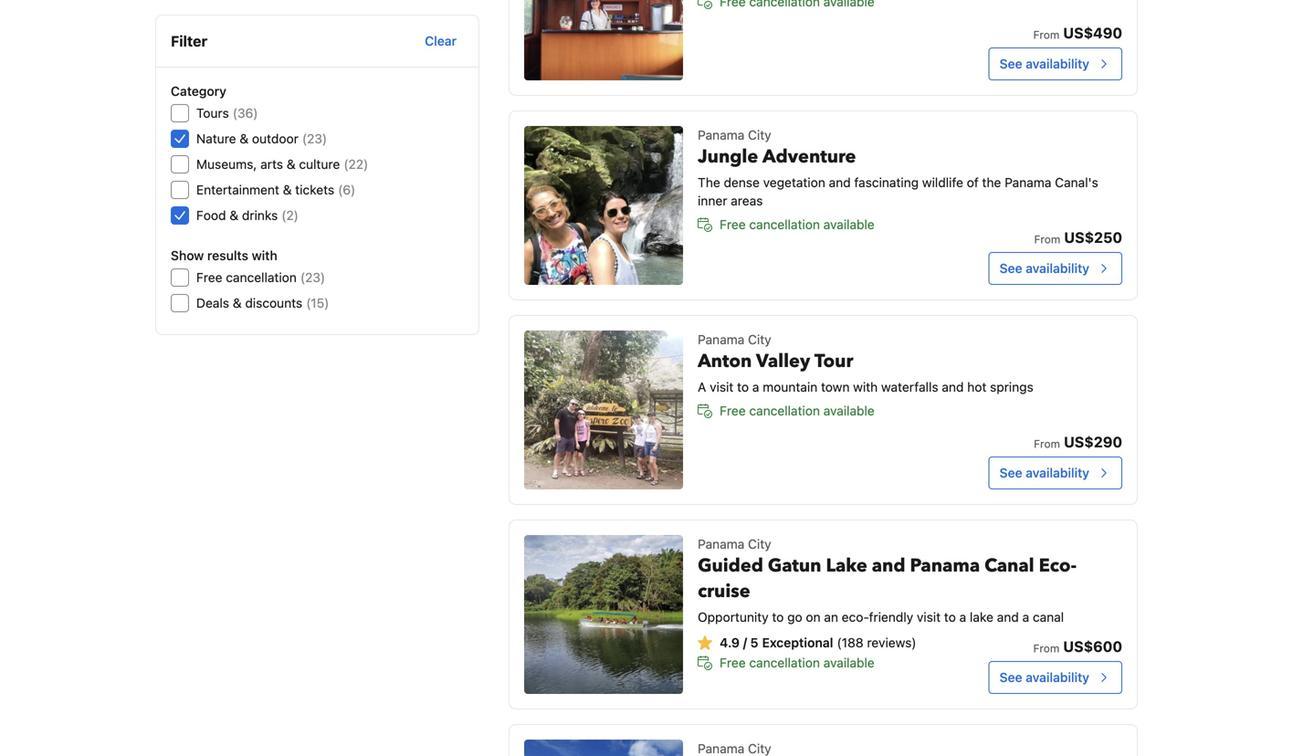 Task type: locate. For each thing, give the bounding box(es) containing it.
panama
[[698, 127, 745, 143], [1005, 175, 1052, 190], [698, 332, 745, 347], [698, 537, 745, 552], [911, 554, 981, 579]]

1 vertical spatial free cancellation available
[[720, 403, 875, 418]]

2 see availability from the top
[[1000, 261, 1090, 276]]

cancellation down vegetation
[[750, 217, 820, 232]]

show results with
[[171, 248, 278, 263]]

panama right the
[[1005, 175, 1052, 190]]

to left 'lake'
[[945, 610, 957, 625]]

3 availability from the top
[[1026, 466, 1090, 481]]

lake
[[970, 610, 994, 625]]

free down the anton
[[720, 403, 746, 418]]

available for jungle adventure
[[824, 217, 875, 232]]

arts
[[261, 157, 283, 172]]

with inside panama city anton valley tour a visit to a mountain town with waterfalls and hot springs
[[854, 380, 878, 395]]

availability down from us$250
[[1026, 261, 1090, 276]]

to left go
[[772, 610, 784, 625]]

on
[[806, 610, 821, 625]]

1 horizontal spatial with
[[854, 380, 878, 395]]

to down the anton
[[737, 380, 749, 395]]

cancellation up deals & discounts (15)
[[226, 270, 297, 285]]

areas
[[731, 193, 763, 208]]

panama city anton valley tour a visit to a mountain town with waterfalls and hot springs
[[698, 332, 1034, 395]]

see availability
[[1000, 56, 1090, 71], [1000, 261, 1090, 276], [1000, 466, 1090, 481], [1000, 670, 1090, 685]]

available
[[824, 217, 875, 232], [824, 403, 875, 418], [824, 656, 875, 671]]

available down fascinating
[[824, 217, 875, 232]]

3 free cancellation available from the top
[[720, 656, 875, 671]]

0 horizontal spatial to
[[737, 380, 749, 395]]

visit
[[710, 380, 734, 395], [917, 610, 941, 625]]

panama inside panama city anton valley tour a visit to a mountain town with waterfalls and hot springs
[[698, 332, 745, 347]]

1 vertical spatial city
[[748, 332, 772, 347]]

& up (2) at top left
[[283, 182, 292, 197]]

& right deals
[[233, 296, 242, 311]]

1 available from the top
[[824, 217, 875, 232]]

see availability for anton valley tour
[[1000, 466, 1090, 481]]

panama up the anton
[[698, 332, 745, 347]]

food & drinks (2)
[[196, 208, 299, 223]]

to inside panama city anton valley tour a visit to a mountain town with waterfalls and hot springs
[[737, 380, 749, 395]]

panama up jungle
[[698, 127, 745, 143]]

& for drinks
[[230, 208, 239, 223]]

0 horizontal spatial visit
[[710, 380, 734, 395]]

springs
[[991, 380, 1034, 395]]

visit inside panama city guided gatun lake and panama canal eco- cruise opportunity to go on an eco-friendly visit to a lake and a canal
[[917, 610, 941, 625]]

(23) up (15)
[[300, 270, 325, 285]]

exceptional
[[763, 635, 834, 651]]

3 see from the top
[[1000, 466, 1023, 481]]

museums, arts & culture (22)
[[196, 157, 368, 172]]

0 vertical spatial (23)
[[302, 131, 327, 146]]

museums,
[[196, 157, 257, 172]]

to
[[737, 380, 749, 395], [772, 610, 784, 625], [945, 610, 957, 625]]

& for outdoor
[[240, 131, 249, 146]]

from left us$250
[[1035, 233, 1061, 246]]

wildlife
[[923, 175, 964, 190]]

(23) up culture
[[302, 131, 327, 146]]

show
[[171, 248, 204, 263]]

anton
[[698, 349, 752, 374]]

panama city jungle adventure the dense vegetation and fascinating wildlife of the panama canal's inner areas
[[698, 127, 1099, 208]]

free up deals
[[196, 270, 223, 285]]

4 see from the top
[[1000, 670, 1023, 685]]

2 see from the top
[[1000, 261, 1023, 276]]

2 free cancellation available from the top
[[720, 403, 875, 418]]

and inside panama city jungle adventure the dense vegetation and fascinating wildlife of the panama canal's inner areas
[[829, 175, 851, 190]]

eco-
[[842, 610, 869, 625]]

entertainment
[[196, 182, 279, 197]]

1 vertical spatial with
[[854, 380, 878, 395]]

0 vertical spatial city
[[748, 127, 772, 143]]

& down (36)
[[240, 131, 249, 146]]

tickets
[[295, 182, 335, 197]]

see availability down from us$250
[[1000, 261, 1090, 276]]

from inside from us$250
[[1035, 233, 1061, 246]]

city up jungle
[[748, 127, 772, 143]]

see availability down from us$290
[[1000, 466, 1090, 481]]

1 vertical spatial available
[[824, 403, 875, 418]]

2 availability from the top
[[1026, 261, 1090, 276]]

city up the valley
[[748, 332, 772, 347]]

3 city from the top
[[748, 537, 772, 552]]

a left mountain
[[753, 380, 760, 395]]

visit right a
[[710, 380, 734, 395]]

clear
[[425, 33, 457, 48]]

availability down the from us$490
[[1026, 56, 1090, 71]]

panama for anton valley tour
[[698, 332, 745, 347]]

1 horizontal spatial visit
[[917, 610, 941, 625]]

from inside from us$290
[[1034, 438, 1061, 450]]

city inside panama city jungle adventure the dense vegetation and fascinating wildlife of the panama canal's inner areas
[[748, 127, 772, 143]]

see availability down the from us$490
[[1000, 56, 1090, 71]]

availability down from us$290
[[1026, 466, 1090, 481]]

city inside panama city anton valley tour a visit to a mountain town with waterfalls and hot springs
[[748, 332, 772, 347]]

free cancellation available down mountain
[[720, 403, 875, 418]]

1 see availability from the top
[[1000, 56, 1090, 71]]

3 see availability from the top
[[1000, 466, 1090, 481]]

&
[[240, 131, 249, 146], [287, 157, 296, 172], [283, 182, 292, 197], [230, 208, 239, 223], [233, 296, 242, 311]]

a left 'lake'
[[960, 610, 967, 625]]

& for discounts
[[233, 296, 242, 311]]

see
[[1000, 56, 1023, 71], [1000, 261, 1023, 276], [1000, 466, 1023, 481], [1000, 670, 1023, 685]]

0 vertical spatial free cancellation available
[[720, 217, 875, 232]]

from left us$290
[[1034, 438, 1061, 450]]

and
[[829, 175, 851, 190], [942, 380, 964, 395], [872, 554, 906, 579], [998, 610, 1019, 625]]

2 horizontal spatial to
[[945, 610, 957, 625]]

from left us$490
[[1034, 28, 1060, 41]]

available down town
[[824, 403, 875, 418]]

from down canal
[[1034, 642, 1060, 655]]

0 vertical spatial available
[[824, 217, 875, 232]]

& for tickets
[[283, 182, 292, 197]]

clear button
[[418, 25, 464, 58]]

& right arts
[[287, 157, 296, 172]]

0 vertical spatial with
[[252, 248, 278, 263]]

availability
[[1026, 56, 1090, 71], [1026, 261, 1090, 276], [1026, 466, 1090, 481], [1026, 670, 1090, 685]]

and left hot
[[942, 380, 964, 395]]

free cancellation available
[[720, 217, 875, 232], [720, 403, 875, 418], [720, 656, 875, 671]]

a
[[753, 380, 760, 395], [960, 610, 967, 625], [1023, 610, 1030, 625]]

city
[[748, 127, 772, 143], [748, 332, 772, 347], [748, 537, 772, 552]]

jungle adventure image
[[525, 126, 684, 285]]

visit right the friendly
[[917, 610, 941, 625]]

an
[[825, 610, 839, 625]]

city for jungle
[[748, 127, 772, 143]]

1 horizontal spatial a
[[960, 610, 967, 625]]

2 vertical spatial free cancellation available
[[720, 656, 875, 671]]

& right food
[[230, 208, 239, 223]]

cancellation
[[750, 217, 820, 232], [226, 270, 297, 285], [750, 403, 820, 418], [750, 656, 820, 671]]

entertainment & tickets (6)
[[196, 182, 356, 197]]

panama for guided gatun lake and panama canal eco- cruise
[[698, 537, 745, 552]]

jungle
[[698, 144, 759, 169]]

us$600
[[1064, 638, 1123, 656]]

tours (36)
[[196, 106, 258, 121]]

0 vertical spatial visit
[[710, 380, 734, 395]]

fascinating
[[855, 175, 919, 190]]

a inside panama city anton valley tour a visit to a mountain town with waterfalls and hot springs
[[753, 380, 760, 395]]

canal
[[985, 554, 1035, 579]]

see availability down from us$600
[[1000, 670, 1090, 685]]

(23)
[[302, 131, 327, 146], [300, 270, 325, 285]]

1 horizontal spatial to
[[772, 610, 784, 625]]

from inside from us$600
[[1034, 642, 1060, 655]]

free down areas
[[720, 217, 746, 232]]

cruise
[[698, 579, 751, 604]]

a left canal
[[1023, 610, 1030, 625]]

free
[[720, 217, 746, 232], [196, 270, 223, 285], [720, 403, 746, 418], [720, 656, 746, 671]]

city inside panama city guided gatun lake and panama canal eco- cruise opportunity to go on an eco-friendly visit to a lake and a canal
[[748, 537, 772, 552]]

mountain
[[763, 380, 818, 395]]

1 free cancellation available from the top
[[720, 217, 875, 232]]

adventure
[[763, 144, 857, 169]]

us$490
[[1064, 24, 1123, 42]]

from for jungle adventure
[[1035, 233, 1061, 246]]

2 vertical spatial available
[[824, 656, 875, 671]]

available down (188
[[824, 656, 875, 671]]

4 availability from the top
[[1026, 670, 1090, 685]]

2 city from the top
[[748, 332, 772, 347]]

(36)
[[233, 106, 258, 121]]

free cancellation available for valley
[[720, 403, 875, 418]]

from
[[1034, 28, 1060, 41], [1035, 233, 1061, 246], [1034, 438, 1061, 450], [1034, 642, 1060, 655]]

with
[[252, 248, 278, 263], [854, 380, 878, 395]]

availability down from us$600
[[1026, 670, 1090, 685]]

city for anton
[[748, 332, 772, 347]]

of
[[967, 175, 979, 190]]

5
[[751, 635, 759, 651]]

tour
[[815, 349, 854, 374]]

panama up guided
[[698, 537, 745, 552]]

1 city from the top
[[748, 127, 772, 143]]

4.9
[[720, 635, 740, 651]]

city up guided
[[748, 537, 772, 552]]

2 vertical spatial city
[[748, 537, 772, 552]]

cancellation down mountain
[[750, 403, 820, 418]]

from us$490
[[1034, 24, 1123, 42]]

and right lake
[[872, 554, 906, 579]]

4 see availability from the top
[[1000, 670, 1090, 685]]

canal's
[[1055, 175, 1099, 190]]

anton valley tour image
[[525, 331, 684, 490]]

1 vertical spatial visit
[[917, 610, 941, 625]]

nature & outdoor (23)
[[196, 131, 327, 146]]

and down adventure
[[829, 175, 851, 190]]

go
[[788, 610, 803, 625]]

2 available from the top
[[824, 403, 875, 418]]

with right town
[[854, 380, 878, 395]]

with up free cancellation (23)
[[252, 248, 278, 263]]

free cancellation available down vegetation
[[720, 217, 875, 232]]

0 horizontal spatial a
[[753, 380, 760, 395]]

free cancellation available down exceptional
[[720, 656, 875, 671]]



Task type: vqa. For each thing, say whether or not it's contained in the screenshot.
More link
no



Task type: describe. For each thing, give the bounding box(es) containing it.
dense
[[724, 175, 760, 190]]

panama city guided gatun lake and panama canal eco- cruise opportunity to go on an eco-friendly visit to a lake and a canal
[[698, 537, 1077, 625]]

see for guided gatun lake and panama canal eco- cruise
[[1000, 670, 1023, 685]]

discounts
[[245, 296, 303, 311]]

historic portobelo and panama canal tour image
[[525, 0, 684, 80]]

free down 4.9
[[720, 656, 746, 671]]

lake
[[826, 554, 868, 579]]

food
[[196, 208, 226, 223]]

deals
[[196, 296, 229, 311]]

tours
[[196, 106, 229, 121]]

1 vertical spatial (23)
[[300, 270, 325, 285]]

(2)
[[282, 208, 299, 223]]

availability for jungle adventure
[[1026, 261, 1090, 276]]

panama for jungle adventure
[[698, 127, 745, 143]]

0 horizontal spatial with
[[252, 248, 278, 263]]

from us$250
[[1035, 229, 1123, 246]]

filter
[[171, 32, 208, 50]]

guided
[[698, 554, 764, 579]]

and inside panama city anton valley tour a visit to a mountain town with waterfalls and hot springs
[[942, 380, 964, 395]]

deals & discounts (15)
[[196, 296, 329, 311]]

see availability for guided gatun lake and panama canal eco- cruise
[[1000, 670, 1090, 685]]

(6)
[[338, 182, 356, 197]]

the
[[983, 175, 1002, 190]]

cancellation down exceptional
[[750, 656, 820, 671]]

us$290
[[1064, 434, 1123, 451]]

category
[[171, 84, 227, 99]]

from for anton valley tour
[[1034, 438, 1061, 450]]

gatun
[[768, 554, 822, 579]]

4.9 / 5 exceptional (188 reviews)
[[720, 635, 917, 651]]

from us$290
[[1034, 434, 1123, 451]]

canal
[[1033, 610, 1065, 625]]

town
[[821, 380, 850, 395]]

us$250
[[1065, 229, 1123, 246]]

guided gatun lake and panama canal eco-cruise image
[[525, 535, 684, 694]]

and right 'lake'
[[998, 610, 1019, 625]]

(22)
[[344, 157, 368, 172]]

a
[[698, 380, 707, 395]]

(188
[[837, 635, 864, 651]]

drinks
[[242, 208, 278, 223]]

availability for anton valley tour
[[1026, 466, 1090, 481]]

vegetation
[[764, 175, 826, 190]]

culture
[[299, 157, 340, 172]]

san blas islands tour image
[[525, 740, 684, 757]]

results
[[207, 248, 249, 263]]

from us$600
[[1034, 638, 1123, 656]]

1 see from the top
[[1000, 56, 1023, 71]]

free cancellation available for adventure
[[720, 217, 875, 232]]

/
[[743, 635, 747, 651]]

availability for guided gatun lake and panama canal eco- cruise
[[1026, 670, 1090, 685]]

see for anton valley tour
[[1000, 466, 1023, 481]]

(15)
[[306, 296, 329, 311]]

city for guided
[[748, 537, 772, 552]]

waterfalls
[[882, 380, 939, 395]]

from for guided gatun lake and panama canal eco- cruise
[[1034, 642, 1060, 655]]

hot
[[968, 380, 987, 395]]

reviews)
[[867, 635, 917, 651]]

available for anton valley tour
[[824, 403, 875, 418]]

eco-
[[1039, 554, 1077, 579]]

panama up 'lake'
[[911, 554, 981, 579]]

2 horizontal spatial a
[[1023, 610, 1030, 625]]

1 availability from the top
[[1026, 56, 1090, 71]]

friendly
[[869, 610, 914, 625]]

free cancellation (23)
[[196, 270, 325, 285]]

see availability for jungle adventure
[[1000, 261, 1090, 276]]

the
[[698, 175, 721, 190]]

3 available from the top
[[824, 656, 875, 671]]

nature
[[196, 131, 236, 146]]

inner
[[698, 193, 728, 208]]

from inside the from us$490
[[1034, 28, 1060, 41]]

outdoor
[[252, 131, 299, 146]]

opportunity
[[698, 610, 769, 625]]

valley
[[757, 349, 811, 374]]

visit inside panama city anton valley tour a visit to a mountain town with waterfalls and hot springs
[[710, 380, 734, 395]]

see for jungle adventure
[[1000, 261, 1023, 276]]



